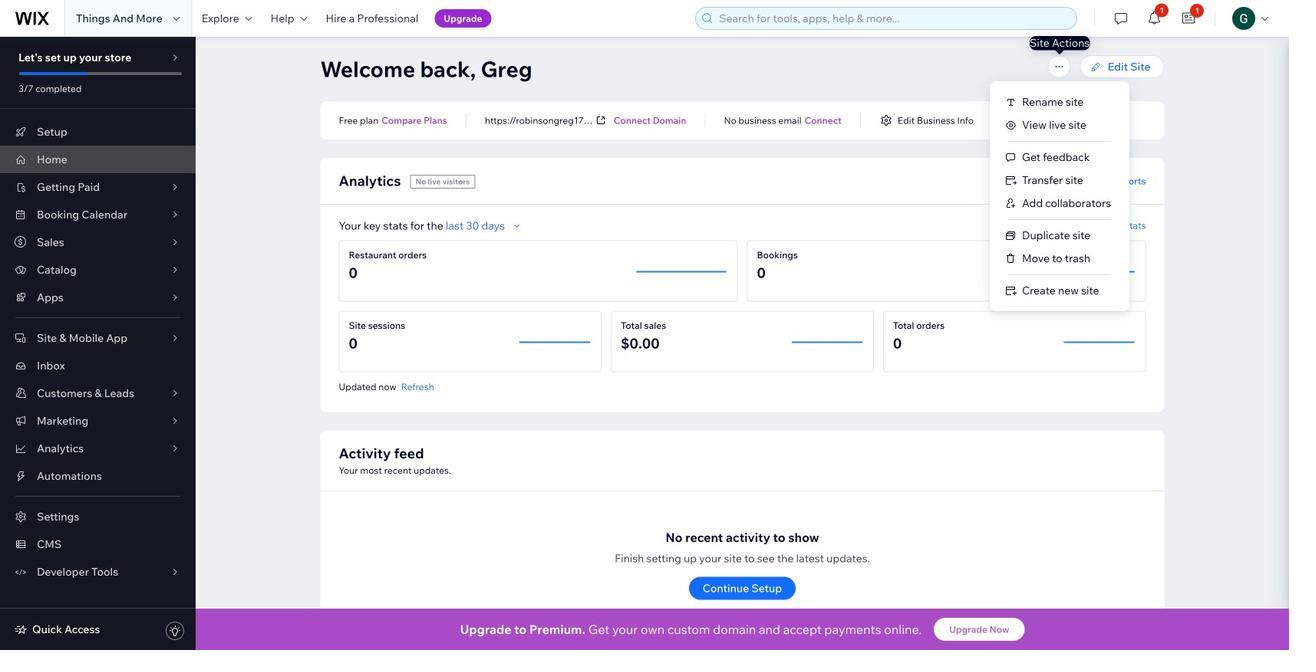 Task type: vqa. For each thing, say whether or not it's contained in the screenshot.
grid
no



Task type: describe. For each thing, give the bounding box(es) containing it.
Search for tools, apps, help & more... field
[[715, 8, 1073, 29]]



Task type: locate. For each thing, give the bounding box(es) containing it.
sidebar element
[[0, 37, 196, 651]]

menu
[[990, 91, 1130, 302]]



